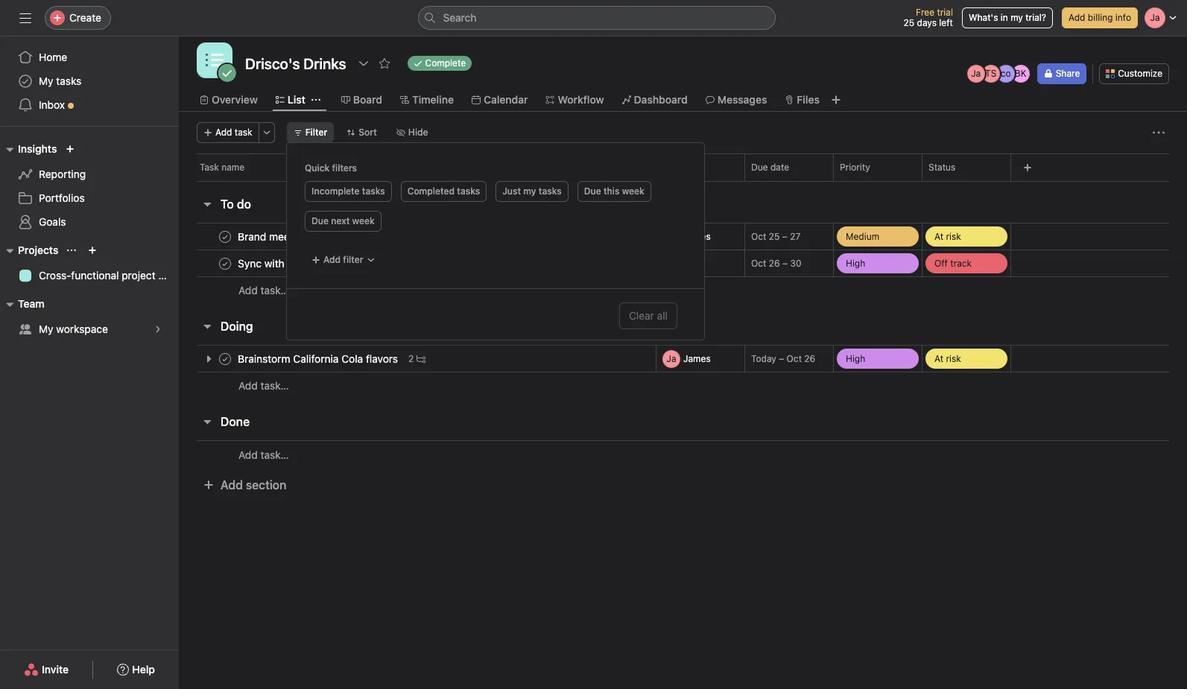 Task type: vqa. For each thing, say whether or not it's contained in the screenshot.
FIRST
no



Task type: locate. For each thing, give the bounding box(es) containing it.
1 vertical spatial oct
[[751, 258, 767, 269]]

2 vertical spatial oct
[[787, 353, 802, 365]]

0 horizontal spatial due
[[312, 215, 329, 227]]

high inside header to do 'tree grid'
[[846, 258, 866, 269]]

what's in my trial? button
[[962, 7, 1053, 28]]

1 high button from the top
[[834, 250, 922, 277]]

to do button
[[221, 191, 251, 218]]

0 vertical spatial 25
[[904, 17, 915, 28]]

1 vertical spatial 26
[[805, 353, 816, 365]]

add task… up section on the bottom
[[239, 448, 289, 461]]

medium button
[[834, 224, 922, 250]]

my inside teams element
[[39, 323, 53, 335]]

at risk button
[[923, 224, 1011, 250], [923, 346, 1011, 372]]

billing
[[1088, 12, 1113, 23]]

25 left 27
[[769, 231, 780, 242]]

james button left oct 25 – 27
[[663, 228, 742, 246]]

0 vertical spatial james
[[684, 231, 711, 242]]

1 vertical spatial my
[[39, 323, 53, 335]]

1 my from the top
[[39, 75, 53, 87]]

1 vertical spatial completed checkbox
[[216, 350, 234, 368]]

1 horizontal spatial due
[[584, 186, 601, 197]]

clear all button
[[619, 303, 678, 329]]

2 add task… from the top
[[239, 379, 289, 392]]

at for at risk popup button within the header to do 'tree grid'
[[935, 231, 944, 242]]

0 vertical spatial completed image
[[216, 255, 234, 272]]

add left filter
[[324, 254, 341, 265]]

at inside header doing tree grid
[[935, 353, 944, 364]]

goals
[[39, 215, 66, 228]]

at inside header to do 'tree grid'
[[935, 231, 944, 242]]

add task… button inside header doing tree grid
[[239, 378, 289, 394]]

0 horizontal spatial week
[[352, 215, 375, 227]]

bk
[[1015, 68, 1027, 79]]

1 vertical spatial risk
[[946, 353, 961, 364]]

completed image
[[216, 228, 234, 246]]

1 completed image from the top
[[216, 255, 234, 272]]

1 vertical spatial add task…
[[239, 379, 289, 392]]

0 vertical spatial james button
[[663, 228, 742, 246]]

– for 27
[[783, 231, 788, 242]]

1 james button from the top
[[663, 228, 742, 246]]

25
[[904, 17, 915, 28], [769, 231, 780, 242]]

due date
[[751, 162, 789, 173]]

at risk inside header to do 'tree grid'
[[935, 231, 961, 242]]

reporting link
[[9, 162, 170, 186]]

collapse task list for this section image left to
[[201, 198, 213, 210]]

0 vertical spatial at risk
[[935, 231, 961, 242]]

my down team
[[39, 323, 53, 335]]

my up inbox
[[39, 75, 53, 87]]

header to do tree grid
[[179, 223, 1187, 304]]

3 add task… row from the top
[[179, 441, 1187, 469]]

my inside "button"
[[1011, 12, 1023, 23]]

customize button
[[1100, 63, 1170, 84]]

timeline
[[412, 93, 454, 106]]

my for my workspace
[[39, 323, 53, 335]]

2 add task… row from the top
[[179, 372, 1187, 400]]

complete
[[425, 57, 466, 69]]

overview link
[[200, 92, 258, 108]]

2 vertical spatial add task…
[[239, 448, 289, 461]]

0 vertical spatial my
[[39, 75, 53, 87]]

to do
[[221, 198, 251, 211]]

3 add task… button from the top
[[239, 447, 289, 463]]

1 horizontal spatial 26
[[805, 353, 816, 365]]

due for due date
[[751, 162, 768, 173]]

1 vertical spatial collapse task list for this section image
[[201, 416, 213, 428]]

week for due next week
[[352, 215, 375, 227]]

0 vertical spatial oct
[[751, 231, 767, 242]]

1 vertical spatial high button
[[834, 346, 922, 372]]

0 vertical spatial add task… row
[[179, 277, 1187, 304]]

0 horizontal spatial my
[[524, 186, 536, 197]]

2 vertical spatial task…
[[261, 448, 289, 461]]

tasks right completed
[[457, 186, 480, 197]]

my for my tasks
[[39, 75, 53, 87]]

my inside global element
[[39, 75, 53, 87]]

2 completed checkbox from the top
[[216, 350, 234, 368]]

1 horizontal spatial my
[[1011, 12, 1023, 23]]

add up done
[[239, 379, 258, 392]]

completed image right expand subtask list for the task brainstorm california cola flavors image
[[216, 350, 234, 368]]

tasks
[[56, 75, 82, 87], [362, 186, 385, 197], [457, 186, 480, 197], [539, 186, 562, 197]]

1 vertical spatial at risk
[[935, 353, 961, 364]]

0 vertical spatial high button
[[834, 250, 922, 277]]

2 horizontal spatial due
[[751, 162, 768, 173]]

oct
[[751, 231, 767, 242], [751, 258, 767, 269], [787, 353, 802, 365]]

1 vertical spatial due
[[584, 186, 601, 197]]

1 at risk button from the top
[[923, 224, 1011, 250]]

add task… button for 1st "james" button from the bottom
[[239, 378, 289, 394]]

just
[[503, 186, 521, 197]]

workflow
[[558, 93, 604, 106]]

1 at risk from the top
[[935, 231, 961, 242]]

james inside header doing tree grid
[[684, 353, 711, 364]]

hide
[[408, 127, 428, 138]]

2 james from the top
[[684, 353, 711, 364]]

– left 27
[[783, 231, 788, 242]]

1 vertical spatial task…
[[261, 379, 289, 392]]

0 horizontal spatial 26
[[769, 258, 780, 269]]

1 vertical spatial add task… row
[[179, 372, 1187, 400]]

tasks inside 'button'
[[362, 186, 385, 197]]

new image
[[66, 145, 75, 154]]

inbox
[[39, 98, 65, 111]]

0 vertical spatial high
[[846, 258, 866, 269]]

1 vertical spatial completed image
[[216, 350, 234, 368]]

due left date
[[751, 162, 768, 173]]

add task… button
[[239, 283, 289, 299], [239, 378, 289, 394], [239, 447, 289, 463]]

0 vertical spatial add task…
[[239, 284, 289, 297]]

1 vertical spatial 25
[[769, 231, 780, 242]]

incomplete tasks
[[312, 186, 385, 197]]

project
[[122, 269, 156, 282]]

1 vertical spatial at risk button
[[923, 346, 1011, 372]]

task… down brainstorm california cola flavors text field
[[261, 379, 289, 392]]

2 risk from the top
[[946, 353, 961, 364]]

high inside header doing tree grid
[[846, 353, 866, 364]]

at risk for at risk popup button within the header doing tree grid
[[935, 353, 961, 364]]

add task… button up done
[[239, 378, 289, 394]]

done button
[[221, 408, 250, 435]]

add left 'billing'
[[1069, 12, 1086, 23]]

due
[[751, 162, 768, 173], [584, 186, 601, 197], [312, 215, 329, 227]]

expand subtask list for the task brainstorm california cola flavors image
[[203, 353, 215, 365]]

1 vertical spatial james
[[684, 353, 711, 364]]

Sync with the team monthly text field
[[235, 256, 376, 271]]

row containing high
[[179, 250, 1187, 277]]

high for – 30
[[846, 258, 866, 269]]

james button down all
[[663, 350, 742, 368]]

2 high button from the top
[[834, 346, 922, 372]]

trial
[[937, 7, 953, 18]]

invite
[[42, 663, 69, 676]]

add task… button for done button
[[239, 447, 289, 463]]

quick
[[305, 162, 330, 174]]

30
[[790, 258, 802, 269]]

status
[[929, 162, 956, 173]]

– left 30
[[783, 258, 788, 269]]

task… for done button's "add task…" button
[[261, 448, 289, 461]]

1 horizontal spatial 25
[[904, 17, 915, 28]]

task… up add a task to this section image
[[261, 284, 289, 297]]

high down medium
[[846, 258, 866, 269]]

2 task… from the top
[[261, 379, 289, 392]]

quick filters
[[305, 162, 357, 174]]

oct inside header doing tree grid
[[787, 353, 802, 365]]

week right this
[[622, 186, 645, 197]]

free
[[916, 7, 935, 18]]

global element
[[0, 37, 179, 126]]

1 vertical spatial –
[[783, 258, 788, 269]]

add task… button up section on the bottom
[[239, 447, 289, 463]]

oct up oct 26 – 30
[[751, 231, 767, 242]]

task… inside header doing tree grid
[[261, 379, 289, 392]]

more actions image
[[262, 128, 271, 137]]

None text field
[[242, 50, 350, 77]]

task
[[235, 127, 252, 138]]

tasks right incomplete
[[362, 186, 385, 197]]

list image
[[206, 51, 224, 69]]

plan
[[158, 269, 179, 282]]

1 vertical spatial at
[[935, 353, 944, 364]]

2 my from the top
[[39, 323, 53, 335]]

share button
[[1037, 63, 1087, 84]]

26 right today
[[805, 353, 816, 365]]

2 vertical spatial add task… row
[[179, 441, 1187, 469]]

1 add task… row from the top
[[179, 277, 1187, 304]]

free trial 25 days left
[[904, 7, 953, 28]]

1 horizontal spatial week
[[622, 186, 645, 197]]

0 vertical spatial 26
[[769, 258, 780, 269]]

add filter
[[324, 254, 363, 265]]

due left this
[[584, 186, 601, 197]]

2 vertical spatial add task… button
[[239, 447, 289, 463]]

2 at risk button from the top
[[923, 346, 1011, 372]]

2 at from the top
[[935, 353, 944, 364]]

task… up section on the bottom
[[261, 448, 289, 461]]

add task… button up add a task to this section image
[[239, 283, 289, 299]]

2 vertical spatial –
[[779, 353, 784, 365]]

0 vertical spatial at
[[935, 231, 944, 242]]

high
[[846, 258, 866, 269], [846, 353, 866, 364]]

complete button
[[401, 53, 479, 74]]

0 vertical spatial week
[[622, 186, 645, 197]]

0 vertical spatial my
[[1011, 12, 1023, 23]]

tasks inside global element
[[56, 75, 82, 87]]

1 add task… from the top
[[239, 284, 289, 297]]

1 vertical spatial add task… button
[[239, 378, 289, 394]]

sync with the team monthly cell
[[179, 250, 657, 277]]

my right in
[[1011, 12, 1023, 23]]

completed checkbox right expand subtask list for the task brainstorm california cola flavors image
[[216, 350, 234, 368]]

2 vertical spatial due
[[312, 215, 329, 227]]

oct right today
[[787, 353, 802, 365]]

collapse task list for this section image
[[201, 198, 213, 210], [201, 416, 213, 428]]

today
[[751, 353, 777, 365]]

row
[[179, 154, 1187, 181], [197, 180, 1170, 182], [179, 223, 1187, 250], [179, 250, 1187, 277], [179, 345, 1187, 373]]

at risk
[[935, 231, 961, 242], [935, 353, 961, 364]]

customize
[[1118, 68, 1163, 79]]

portfolios link
[[9, 186, 170, 210]]

add task…
[[239, 284, 289, 297], [239, 379, 289, 392], [239, 448, 289, 461]]

1 completed checkbox from the top
[[216, 228, 234, 246]]

completed image inside sync with the team monthly cell
[[216, 255, 234, 272]]

name
[[222, 162, 245, 173]]

0 vertical spatial collapse task list for this section image
[[201, 198, 213, 210]]

doing button
[[221, 313, 253, 340]]

add section button
[[197, 472, 292, 499]]

week right next
[[352, 215, 375, 227]]

0 vertical spatial at risk button
[[923, 224, 1011, 250]]

completed image for completed option
[[216, 255, 234, 272]]

add inside dropdown button
[[324, 254, 341, 265]]

cross-functional project plan
[[39, 269, 179, 282]]

left
[[939, 17, 953, 28]]

add left task
[[215, 127, 232, 138]]

high right today – oct 26 on the bottom right of page
[[846, 353, 866, 364]]

to
[[221, 198, 234, 211]]

1 high from the top
[[846, 258, 866, 269]]

help button
[[108, 657, 165, 684]]

tasks for incomplete tasks
[[362, 186, 385, 197]]

completed image
[[216, 255, 234, 272], [216, 350, 234, 368]]

0 vertical spatial add task… button
[[239, 283, 289, 299]]

my
[[1011, 12, 1023, 23], [524, 186, 536, 197]]

3 task… from the top
[[261, 448, 289, 461]]

due left next
[[312, 215, 329, 227]]

add task… up add a task to this section image
[[239, 284, 289, 297]]

filter
[[305, 127, 327, 138]]

0 vertical spatial –
[[783, 231, 788, 242]]

2 high from the top
[[846, 353, 866, 364]]

25 inside free trial 25 days left
[[904, 17, 915, 28]]

portfolios
[[39, 192, 85, 204]]

1 at from the top
[[935, 231, 944, 242]]

0 vertical spatial risk
[[946, 231, 961, 242]]

files
[[797, 93, 820, 106]]

add section
[[221, 479, 287, 492]]

oct down oct 25 – 27
[[751, 258, 767, 269]]

completed image down completed icon at the left
[[216, 255, 234, 272]]

see details, my workspace image
[[154, 325, 162, 334]]

high button
[[834, 250, 922, 277], [834, 346, 922, 372]]

2 at risk from the top
[[935, 353, 961, 364]]

1 vertical spatial week
[[352, 215, 375, 227]]

hide sidebar image
[[19, 12, 31, 24]]

1 task… from the top
[[261, 284, 289, 297]]

completed tasks
[[408, 186, 480, 197]]

brand meeting with the marketing team cell
[[179, 223, 657, 250]]

0 vertical spatial completed checkbox
[[216, 228, 234, 246]]

show options image
[[357, 57, 369, 69]]

1 risk from the top
[[946, 231, 961, 242]]

1 vertical spatial my
[[524, 186, 536, 197]]

2 completed image from the top
[[216, 350, 234, 368]]

1 add task… button from the top
[[239, 283, 289, 299]]

add task… row
[[179, 277, 1187, 304], [179, 372, 1187, 400], [179, 441, 1187, 469]]

26 inside header to do 'tree grid'
[[769, 258, 780, 269]]

25 left days
[[904, 17, 915, 28]]

cross-
[[39, 269, 71, 282]]

add filter button
[[305, 250, 382, 271]]

26 left 30
[[769, 258, 780, 269]]

trial?
[[1026, 12, 1047, 23]]

risk inside header doing tree grid
[[946, 353, 961, 364]]

1 vertical spatial james button
[[663, 350, 742, 368]]

add task… up done
[[239, 379, 289, 392]]

just my tasks
[[503, 186, 562, 197]]

Completed checkbox
[[216, 228, 234, 246], [216, 350, 234, 368]]

collapse task list for this section image left done button
[[201, 416, 213, 428]]

2 add task… button from the top
[[239, 378, 289, 394]]

header doing tree grid
[[179, 345, 1187, 400]]

2 collapse task list for this section image from the top
[[201, 416, 213, 428]]

completed image for completed checkbox in the brainstorm california cola flavors cell
[[216, 350, 234, 368]]

my right just
[[524, 186, 536, 197]]

– right today
[[779, 353, 784, 365]]

completed checkbox up completed option
[[216, 228, 234, 246]]

collapse task list for this section image
[[201, 321, 213, 332]]

0 vertical spatial task…
[[261, 284, 289, 297]]

0 horizontal spatial 25
[[769, 231, 780, 242]]

week
[[622, 186, 645, 197], [352, 215, 375, 227]]

at risk button inside header to do 'tree grid'
[[923, 224, 1011, 250]]

files link
[[785, 92, 820, 108]]

ja
[[971, 68, 981, 79]]

at risk for at risk popup button within the header to do 'tree grid'
[[935, 231, 961, 242]]

0 vertical spatial due
[[751, 162, 768, 173]]

add up the 'add section' button
[[239, 448, 258, 461]]

completed checkbox inside brainstorm california cola flavors cell
[[216, 350, 234, 368]]

high for – oct 26
[[846, 353, 866, 364]]

tasks for my tasks
[[56, 75, 82, 87]]

at risk inside header doing tree grid
[[935, 353, 961, 364]]

add up "doing"
[[239, 284, 258, 297]]

1 james from the top
[[684, 231, 711, 242]]

1 vertical spatial high
[[846, 353, 866, 364]]

task… inside header to do 'tree grid'
[[261, 284, 289, 297]]

tasks down 'home'
[[56, 75, 82, 87]]

high button inside header doing tree grid
[[834, 346, 922, 372]]



Task type: describe. For each thing, give the bounding box(es) containing it.
more actions image
[[1153, 127, 1165, 139]]

oct 25 – 27
[[751, 231, 801, 242]]

Brand meeting with the Marketing team text field
[[235, 229, 432, 244]]

filter
[[343, 254, 363, 265]]

more section actions image
[[279, 198, 291, 210]]

incomplete
[[312, 186, 360, 197]]

due this week button
[[577, 181, 651, 202]]

my inside button
[[524, 186, 536, 197]]

Brainstorm California Cola flavors text field
[[235, 351, 403, 366]]

tasks for completed tasks
[[457, 186, 480, 197]]

dashboard
[[634, 93, 688, 106]]

27
[[790, 231, 801, 242]]

ts
[[985, 68, 997, 79]]

filter button
[[287, 122, 334, 143]]

next
[[331, 215, 350, 227]]

due for due next week
[[312, 215, 329, 227]]

high button for off
[[834, 250, 922, 277]]

off track button
[[923, 250, 1011, 277]]

what's in my trial?
[[969, 12, 1047, 23]]

insights button
[[0, 140, 57, 158]]

add inside header to do 'tree grid'
[[239, 284, 258, 297]]

task
[[200, 162, 219, 173]]

today – oct 26
[[751, 353, 816, 365]]

Completed checkbox
[[216, 255, 234, 272]]

add to starred image
[[378, 57, 390, 69]]

track
[[951, 258, 972, 269]]

2 james button from the top
[[663, 350, 742, 368]]

show options, current sort, top image
[[67, 246, 76, 255]]

row containing task name
[[179, 154, 1187, 181]]

more section actions image
[[281, 321, 293, 332]]

workspace
[[56, 323, 108, 335]]

brainstorm california cola flavors cell
[[179, 345, 657, 373]]

my tasks
[[39, 75, 82, 87]]

all
[[657, 309, 668, 322]]

teams element
[[0, 291, 179, 344]]

add task… button inside header to do 'tree grid'
[[239, 283, 289, 299]]

clear
[[629, 309, 654, 322]]

due next week button
[[305, 211, 381, 232]]

team
[[18, 297, 44, 310]]

add tab image
[[830, 94, 842, 106]]

home
[[39, 51, 67, 63]]

my workspace
[[39, 323, 108, 335]]

timeline link
[[400, 92, 454, 108]]

messages link
[[706, 92, 767, 108]]

calendar
[[484, 93, 528, 106]]

priority
[[840, 162, 870, 173]]

what's
[[969, 12, 998, 23]]

add task… inside header doing tree grid
[[239, 379, 289, 392]]

add inside button
[[1069, 12, 1086, 23]]

task… for "add task…" button in header to do 'tree grid'
[[261, 284, 289, 297]]

search
[[443, 11, 477, 24]]

search button
[[418, 6, 776, 30]]

in
[[1001, 12, 1008, 23]]

messages
[[718, 93, 767, 106]]

off
[[935, 258, 948, 269]]

week for due this week
[[622, 186, 645, 197]]

add a task to this section image
[[261, 321, 272, 332]]

risk inside header to do 'tree grid'
[[946, 231, 961, 242]]

high button for at
[[834, 346, 922, 372]]

clear all
[[629, 309, 668, 322]]

reporting
[[39, 168, 86, 180]]

due next week
[[312, 215, 375, 227]]

3 add task… from the top
[[239, 448, 289, 461]]

– inside header doing tree grid
[[779, 353, 784, 365]]

incomplete tasks button
[[305, 181, 392, 202]]

at for at risk popup button within the header doing tree grid
[[935, 353, 944, 364]]

my tasks link
[[9, 69, 170, 93]]

sort
[[359, 127, 377, 138]]

projects element
[[0, 237, 179, 291]]

task… for "add task…" button within header doing tree grid
[[261, 379, 289, 392]]

invite button
[[14, 657, 78, 684]]

create
[[69, 11, 101, 24]]

due this week
[[584, 186, 645, 197]]

date
[[771, 162, 789, 173]]

2 subtasks image
[[417, 354, 426, 363]]

info
[[1116, 12, 1132, 23]]

completed checkbox inside brand meeting with the marketing team cell
[[216, 228, 234, 246]]

add billing info
[[1069, 12, 1132, 23]]

projects button
[[0, 242, 58, 259]]

overview
[[212, 93, 258, 106]]

goals link
[[9, 210, 170, 234]]

add field image
[[1023, 163, 1032, 172]]

– for 30
[[783, 258, 788, 269]]

oct for oct 25 – 27
[[751, 231, 767, 242]]

list link
[[276, 92, 305, 108]]

co
[[1001, 68, 1011, 79]]

completed tasks button
[[401, 181, 487, 202]]

filters
[[332, 162, 357, 174]]

add left section on the bottom
[[221, 479, 243, 492]]

share
[[1056, 68, 1080, 79]]

oct 26 – 30
[[751, 258, 802, 269]]

task name
[[200, 162, 245, 173]]

1 collapse task list for this section image from the top
[[201, 198, 213, 210]]

add task… row for done button
[[179, 441, 1187, 469]]

oct for oct 26 – 30
[[751, 258, 767, 269]]

at risk button inside header doing tree grid
[[923, 346, 1011, 372]]

james inside header to do 'tree grid'
[[684, 231, 711, 242]]

completed
[[408, 186, 455, 197]]

projects
[[18, 244, 58, 256]]

26 inside header doing tree grid
[[805, 353, 816, 365]]

tasks right just
[[539, 186, 562, 197]]

insights element
[[0, 136, 179, 237]]

tab actions image
[[311, 95, 320, 104]]

team button
[[0, 295, 44, 313]]

doing
[[221, 320, 253, 333]]

calendar link
[[472, 92, 528, 108]]

just my tasks button
[[496, 181, 569, 202]]

done
[[221, 415, 250, 429]]

new project or portfolio image
[[88, 246, 97, 255]]

days
[[917, 17, 937, 28]]

this
[[604, 186, 620, 197]]

medium
[[846, 231, 880, 242]]

add task… row for 1st "james" button from the bottom
[[179, 372, 1187, 400]]

help
[[132, 663, 155, 676]]

insights
[[18, 142, 57, 155]]

board
[[353, 93, 382, 106]]

add inside header doing tree grid
[[239, 379, 258, 392]]

add task button
[[197, 122, 259, 143]]

due for due this week
[[584, 186, 601, 197]]

workflow link
[[546, 92, 604, 108]]

add task… inside header to do 'tree grid'
[[239, 284, 289, 297]]

search list box
[[418, 6, 776, 30]]

home link
[[9, 45, 170, 69]]

25 inside header to do 'tree grid'
[[769, 231, 780, 242]]

add task
[[215, 127, 252, 138]]

inbox link
[[9, 93, 170, 117]]

add billing info button
[[1062, 7, 1138, 28]]



